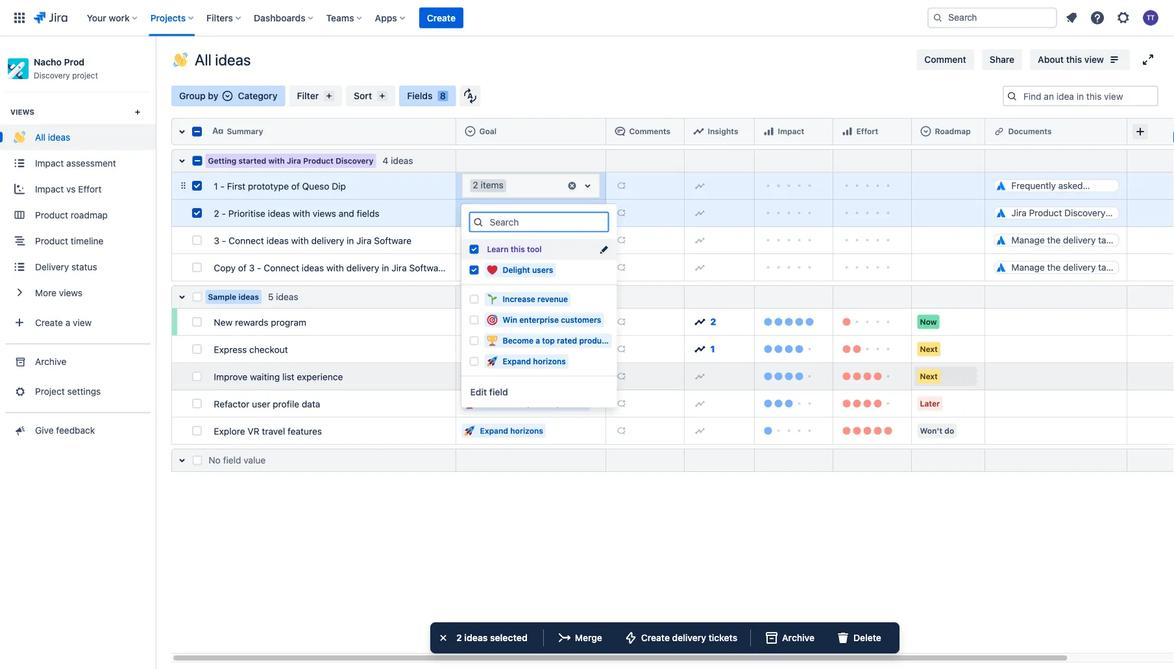 Task type: vqa. For each thing, say whether or not it's contained in the screenshot.
the leftmost Understand
no



Task type: describe. For each thing, give the bounding box(es) containing it.
Find an idea in this view field
[[1020, 87, 1158, 105]]

roadmap image
[[921, 126, 931, 137]]

impact for impact
[[778, 127, 805, 136]]

0 vertical spatial in
[[347, 236, 354, 246]]

1 button
[[690, 339, 750, 360]]

no field value
[[209, 455, 266, 466]]

close image
[[436, 631, 451, 647]]

more views link
[[0, 280, 156, 306]]

0 vertical spatial become a top rated product
[[503, 337, 610, 346]]

1 vertical spatial expand
[[480, 427, 508, 436]]

improve waiting list experience
[[214, 372, 343, 383]]

1 vertical spatial revenue
[[515, 318, 545, 327]]

0 vertical spatial expand
[[503, 357, 531, 366]]

later
[[920, 400, 940, 409]]

dashboards
[[254, 12, 306, 23]]

goal image
[[465, 126, 476, 137]]

1 vertical spatial become
[[480, 400, 511, 409]]

merge image
[[557, 631, 572, 647]]

all for :wave: image within the all ideas link
[[35, 132, 45, 142]]

apps button
[[371, 7, 410, 28]]

sort
[[354, 91, 372, 101]]

product timeline link
[[0, 228, 156, 254]]

data
[[302, 399, 320, 410]]

open image
[[580, 178, 596, 194]]

your
[[87, 12, 106, 23]]

1 vertical spatial delight
[[480, 372, 508, 381]]

current project sidebar image
[[142, 52, 170, 78]]

1 vertical spatial increase revenue
[[480, 318, 545, 327]]

all for the top :wave: image
[[195, 51, 212, 69]]

fields
[[357, 208, 380, 219]]

learn for 2 - prioritise ideas with views and fields
[[465, 209, 486, 218]]

1 horizontal spatial a
[[513, 400, 517, 409]]

1 vertical spatial delight users
[[480, 372, 531, 381]]

1 vertical spatial users
[[510, 372, 531, 381]]

create a view button
[[0, 310, 156, 336]]

by
[[208, 91, 218, 101]]

features
[[288, 427, 322, 437]]

vr
[[248, 427, 259, 437]]

dashboards button
[[250, 7, 319, 28]]

give
[[35, 425, 54, 436]]

vs
[[66, 184, 76, 194]]

1 vertical spatial of
[[238, 263, 247, 274]]

:wave: image inside all ideas link
[[14, 131, 25, 143]]

about
[[1038, 54, 1064, 65]]

0 vertical spatial delight users
[[503, 266, 553, 275]]

about this view
[[1038, 54, 1104, 65]]

2 for 2 items
[[473, 180, 478, 191]]

2 for 2 - prioritise ideas with views and fields
[[214, 208, 219, 219]]

impact assessment
[[35, 158, 116, 168]]

edit field
[[470, 387, 508, 398]]

timeline
[[71, 236, 104, 246]]

give feedback
[[35, 425, 95, 436]]

list
[[282, 372, 295, 383]]

status
[[71, 262, 97, 272]]

project settings image
[[13, 385, 26, 398]]

0 vertical spatial customers
[[561, 316, 601, 325]]

tool for 3 - connect ideas with delivery in jira software
[[504, 236, 519, 245]]

roadmap
[[935, 127, 971, 136]]

effort button
[[838, 121, 907, 142]]

all ideas for :wave: image within the all ideas link
[[35, 132, 70, 142]]

0 vertical spatial horizons
[[533, 357, 566, 366]]

travel
[[262, 427, 285, 437]]

0 vertical spatial enterprise
[[520, 316, 559, 325]]

product timeline
[[35, 236, 104, 246]]

create a view
[[35, 317, 92, 328]]

your profile and settings image
[[1143, 10, 1159, 26]]

autosave is enabled image
[[464, 88, 477, 104]]

assessment
[[66, 158, 116, 168]]

merge
[[575, 633, 602, 644]]

program
[[271, 317, 306, 328]]

sort button
[[346, 86, 395, 106]]

1 vertical spatial customers
[[538, 345, 579, 354]]

impact for impact assessment
[[35, 158, 64, 168]]

comments button
[[611, 121, 679, 142]]

project settings
[[35, 386, 101, 397]]

8
[[440, 91, 446, 101]]

2 for 2
[[711, 317, 716, 328]]

create delivery tickets
[[641, 633, 738, 644]]

product roadmap link
[[0, 202, 156, 228]]

1 vertical spatial product
[[557, 400, 587, 409]]

goal
[[479, 127, 497, 136]]

tickets
[[709, 633, 738, 644]]

1 horizontal spatial of
[[291, 181, 300, 192]]

group by
[[179, 91, 218, 101]]

no
[[209, 455, 221, 466]]

create for create delivery tickets
[[641, 633, 670, 644]]

insights button
[[690, 121, 750, 142]]

:dart: image
[[465, 344, 475, 355]]

impact image
[[764, 126, 774, 137]]

search image
[[933, 13, 943, 23]]

impact for impact vs effort
[[35, 184, 64, 194]]

archive button for delete button
[[756, 628, 823, 649]]

1 horizontal spatial archive
[[782, 633, 815, 644]]

group
[[179, 91, 206, 101]]

- for 2
[[222, 208, 226, 219]]

expand image
[[1141, 52, 1156, 68]]

more
[[35, 288, 57, 298]]

1 vertical spatial in
[[382, 263, 389, 274]]

1 vertical spatial enterprise
[[497, 345, 536, 354]]

learn for copy of 3 - connect ideas with delivery in jira software
[[465, 263, 486, 272]]

1 vertical spatial win enterprise customers
[[480, 345, 579, 354]]

1 vertical spatial rated
[[534, 400, 555, 409]]

1 vertical spatial software
[[409, 263, 447, 274]]

single select dropdown image
[[222, 91, 233, 101]]

1 vertical spatial a
[[536, 337, 540, 346]]

1 vertical spatial 3
[[249, 263, 255, 274]]

1 horizontal spatial win
[[503, 316, 517, 325]]

0 vertical spatial expand horizons
[[503, 357, 566, 366]]

impact button
[[760, 121, 828, 142]]

projects button
[[147, 7, 199, 28]]

checkout
[[249, 345, 288, 355]]

ideas inside jira product discovery navigation element
[[48, 132, 70, 142]]

effort inside button
[[857, 127, 878, 136]]

this for 3 - connect ideas with delivery in jira software
[[488, 236, 502, 245]]

views
[[10, 108, 34, 116]]

1 vertical spatial horizons
[[510, 427, 543, 436]]

appswitcher icon image
[[12, 10, 27, 26]]

5 ideas
[[268, 292, 298, 303]]

polaris common.ui.field config.add.add more.icon image
[[1133, 124, 1148, 140]]

0 vertical spatial 3
[[214, 236, 220, 246]]

documents button
[[990, 121, 1122, 142]]

0 vertical spatial :wave: image
[[173, 53, 188, 67]]

1 vertical spatial connect
[[264, 263, 299, 274]]

delete button
[[828, 628, 889, 649]]

roadmap
[[71, 210, 108, 220]]

a inside dropdown button
[[65, 317, 70, 328]]

:heart: image
[[465, 372, 475, 382]]

settings image
[[1116, 10, 1132, 26]]

insights image for 1
[[695, 344, 705, 355]]

2 ideas selected
[[457, 633, 528, 644]]

- for 1
[[220, 181, 225, 192]]

1 vertical spatial increase
[[480, 318, 513, 327]]

0 vertical spatial delight
[[503, 266, 530, 275]]

new
[[214, 317, 233, 328]]

- right 'copy'
[[257, 263, 261, 274]]

notifications image
[[1064, 10, 1080, 26]]

learn this tool for 3 - connect ideas with delivery in jira software
[[465, 236, 519, 245]]

insights image
[[694, 126, 704, 137]]

projects
[[150, 12, 186, 23]]

comment button
[[917, 49, 974, 70]]

apps
[[375, 12, 397, 23]]

copy of 3 - connect ideas with delivery in jira software
[[214, 263, 447, 274]]

0 horizontal spatial top
[[520, 400, 532, 409]]

improve
[[214, 372, 248, 383]]

explore vr travel features
[[214, 427, 322, 437]]

0 vertical spatial increase
[[503, 295, 535, 304]]

1 vertical spatial search field
[[486, 213, 608, 231]]

edit
[[470, 387, 487, 398]]

2 - prioritise ideas with views and fields
[[214, 208, 380, 219]]

view for create a view
[[73, 317, 92, 328]]

effort image
[[842, 126, 853, 137]]

more views
[[35, 288, 82, 298]]

rewards
[[235, 317, 268, 328]]

copy
[[214, 263, 236, 274]]

experience
[[297, 372, 343, 383]]

0 vertical spatial become
[[503, 337, 534, 346]]

waiting
[[250, 372, 280, 383]]



Task type: locate. For each thing, give the bounding box(es) containing it.
expand horizons right :rocket: image
[[480, 427, 543, 436]]

0 vertical spatial create
[[427, 12, 456, 23]]

2
[[473, 180, 478, 191], [214, 208, 219, 219], [711, 317, 716, 328], [457, 633, 462, 644]]

all ideas for the top :wave: image
[[195, 51, 251, 69]]

1 horizontal spatial view
[[1085, 54, 1104, 65]]

0 vertical spatial increase revenue
[[503, 295, 568, 304]]

learn this tool for copy of 3 - connect ideas with delivery in jira software
[[465, 263, 519, 272]]

1 horizontal spatial 3
[[249, 263, 255, 274]]

create for create
[[427, 12, 456, 23]]

summary button
[[209, 121, 451, 142]]

effort right vs
[[78, 184, 102, 194]]

first
[[227, 181, 245, 192]]

0 vertical spatial win enterprise customers
[[503, 316, 601, 325]]

win right :dart: image
[[480, 345, 495, 354]]

1 horizontal spatial :wave: image
[[173, 53, 188, 67]]

project
[[35, 386, 65, 397]]

won't do
[[920, 427, 954, 436]]

impact inside button
[[778, 127, 805, 136]]

all inside group
[[35, 132, 45, 142]]

ideas
[[215, 51, 251, 69], [48, 132, 70, 142], [391, 155, 413, 166], [391, 155, 413, 166], [268, 208, 290, 219], [267, 236, 289, 246], [302, 263, 324, 274], [276, 292, 298, 303], [239, 293, 259, 302], [464, 633, 488, 644]]

1 vertical spatial view
[[73, 317, 92, 328]]

1 vertical spatial 1
[[711, 344, 715, 355]]

1 horizontal spatial all ideas
[[195, 51, 251, 69]]

primary element
[[8, 0, 928, 36]]

group
[[0, 91, 156, 344]]

⠿
[[180, 180, 187, 192]]

insights image inside 1 button
[[695, 344, 705, 355]]

:trophy: image
[[487, 336, 498, 346]]

1 vertical spatial next
[[920, 372, 938, 381]]

expand horizons up edit field
[[503, 357, 566, 366]]

create delivery tickets button
[[615, 628, 745, 649]]

project settings button
[[0, 379, 156, 405]]

1 vertical spatial become a top rated product
[[480, 400, 587, 409]]

become down edit field
[[480, 400, 511, 409]]

product
[[579, 337, 610, 346], [557, 400, 587, 409]]

delivery status
[[35, 262, 97, 272]]

getting started with jira product discovery
[[208, 156, 374, 166], [208, 156, 374, 166]]

of left queso
[[291, 181, 300, 192]]

0 vertical spatial connect
[[229, 236, 264, 246]]

:heart: image
[[487, 265, 498, 276], [487, 265, 498, 276], [465, 372, 475, 382]]

horizons
[[533, 357, 566, 366], [510, 427, 543, 436]]

learn this tool for 2 - prioritise ideas with views and fields
[[465, 209, 519, 218]]

2 next from the top
[[920, 372, 938, 381]]

:rocket: image
[[465, 426, 475, 437]]

:rocket: image
[[487, 357, 498, 367], [487, 357, 498, 367], [465, 426, 475, 437]]

nacho prod discovery project
[[34, 57, 98, 80]]

0 vertical spatial of
[[291, 181, 300, 192]]

started
[[239, 156, 266, 166], [239, 156, 266, 166]]

views inside more views link
[[59, 288, 82, 298]]

archive
[[35, 356, 66, 367], [782, 633, 815, 644]]

feedback image
[[13, 424, 26, 437]]

delivery left tickets
[[672, 633, 706, 644]]

0 horizontal spatial 3
[[214, 236, 220, 246]]

explore
[[214, 427, 245, 437]]

share
[[990, 54, 1015, 65]]

4
[[383, 155, 388, 166], [383, 155, 388, 166]]

1 insights image from the top
[[695, 317, 705, 328]]

all ideas link
[[0, 124, 156, 150]]

delivery up copy of 3 - connect ideas with delivery in jira software
[[311, 236, 344, 246]]

create inside "button"
[[427, 12, 456, 23]]

2 horizontal spatial delivery
[[672, 633, 706, 644]]

2 up 1 button
[[711, 317, 716, 328]]

delete
[[854, 633, 881, 644]]

delivery
[[35, 262, 69, 272]]

2 left items
[[473, 180, 478, 191]]

impact
[[778, 127, 805, 136], [35, 158, 64, 168], [35, 184, 64, 194]]

archive inside jira product discovery navigation element
[[35, 356, 66, 367]]

0 horizontal spatial views
[[59, 288, 82, 298]]

this inside popup button
[[1066, 54, 1082, 65]]

0 vertical spatial rated
[[557, 337, 577, 346]]

delivery down fields
[[346, 263, 379, 274]]

next for express checkout
[[920, 345, 938, 354]]

0 vertical spatial product
[[579, 337, 610, 346]]

0 vertical spatial win
[[503, 316, 517, 325]]

all up impact assessment
[[35, 132, 45, 142]]

selected
[[490, 633, 528, 644]]

1 inside button
[[711, 344, 715, 355]]

queso
[[302, 181, 329, 192]]

discovery inside nacho prod discovery project
[[34, 71, 70, 80]]

0 horizontal spatial in
[[347, 236, 354, 246]]

1 horizontal spatial 1
[[711, 344, 715, 355]]

1 vertical spatial expand horizons
[[480, 427, 543, 436]]

0 vertical spatial software
[[374, 236, 412, 246]]

1 vertical spatial archive button
[[756, 628, 823, 649]]

win right :seedling: image
[[503, 316, 517, 325]]

search field down "clear" "image"
[[486, 213, 608, 231]]

0 vertical spatial all
[[195, 51, 212, 69]]

become a top rated product right :trophy: icon
[[503, 337, 610, 346]]

:wave: image down views
[[14, 131, 25, 143]]

and
[[339, 208, 354, 219]]

:trophy: image
[[487, 336, 498, 346], [465, 399, 475, 409], [465, 399, 475, 409]]

:seedling: image
[[487, 294, 498, 305], [487, 294, 498, 305], [465, 317, 475, 328]]

:wave: image
[[173, 53, 188, 67], [14, 131, 25, 143]]

nacho
[[34, 57, 62, 68]]

1 vertical spatial top
[[520, 400, 532, 409]]

software
[[374, 236, 412, 246], [409, 263, 447, 274]]

increase revenue
[[503, 295, 568, 304], [480, 318, 545, 327]]

:wave: image right the current project sidebar 'image'
[[173, 53, 188, 67]]

2 vertical spatial impact
[[35, 184, 64, 194]]

2 vertical spatial delivery
[[672, 633, 706, 644]]

view inside dropdown button
[[73, 317, 92, 328]]

0 horizontal spatial win
[[480, 345, 495, 354]]

3 right 'copy'
[[249, 263, 255, 274]]

this for copy of 3 - connect ideas with delivery in jira software
[[488, 263, 502, 272]]

clear image
[[567, 181, 577, 191]]

- left prioritise
[[222, 208, 226, 219]]

all up group by on the top of page
[[195, 51, 212, 69]]

filters
[[207, 12, 233, 23]]

0 horizontal spatial all
[[35, 132, 45, 142]]

create inside button
[[641, 633, 670, 644]]

customers
[[561, 316, 601, 325], [538, 345, 579, 354]]

3 up 'copy'
[[214, 236, 220, 246]]

expand up edit field
[[503, 357, 531, 366]]

1 vertical spatial delivery
[[346, 263, 379, 274]]

0 vertical spatial views
[[313, 208, 336, 219]]

learn this tool
[[465, 209, 519, 218], [465, 236, 519, 245], [487, 245, 542, 254], [465, 263, 519, 272]]

views left the and at the left of the page
[[313, 208, 336, 219]]

create inside dropdown button
[[35, 317, 63, 328]]

archive up project at the bottom left of page
[[35, 356, 66, 367]]

fields
[[407, 91, 433, 101]]

archive image
[[764, 631, 780, 647]]

add image
[[695, 181, 705, 191], [616, 208, 627, 218], [616, 208, 627, 218], [695, 208, 705, 218], [616, 235, 627, 246], [616, 263, 627, 273], [616, 263, 627, 273], [616, 344, 627, 355], [616, 344, 627, 355], [616, 372, 627, 382], [616, 399, 627, 409], [695, 399, 705, 409], [616, 426, 627, 437]]

impact assessment link
[[0, 150, 156, 176]]

items
[[481, 180, 504, 191]]

3
[[214, 236, 220, 246], [249, 263, 255, 274]]

0 horizontal spatial archive
[[35, 356, 66, 367]]

collapse all image
[[174, 124, 190, 140]]

0 horizontal spatial :wave: image
[[14, 131, 25, 143]]

this
[[1066, 54, 1082, 65], [488, 209, 502, 218], [488, 236, 502, 245], [511, 245, 525, 254], [488, 263, 502, 272]]

0 vertical spatial revenue
[[538, 295, 568, 304]]

of right 'copy'
[[238, 263, 247, 274]]

filters button
[[203, 7, 246, 28]]

insights image up 1 button
[[695, 317, 705, 328]]

effort right effort image on the right of page
[[857, 127, 878, 136]]

now
[[920, 318, 937, 327]]

- up 'copy'
[[222, 236, 226, 246]]

0 horizontal spatial delivery
[[311, 236, 344, 246]]

learn for 3 - connect ideas with delivery in jira software
[[465, 236, 486, 245]]

1 vertical spatial :wave: image
[[14, 131, 25, 143]]

0 vertical spatial delivery
[[311, 236, 344, 246]]

delete image
[[836, 631, 851, 647]]

insights image
[[695, 317, 705, 328], [695, 344, 705, 355]]

1
[[214, 181, 218, 192], [711, 344, 715, 355]]

insights image for 2
[[695, 317, 705, 328]]

1 vertical spatial :wave: image
[[14, 131, 25, 143]]

:wave: image down views
[[14, 131, 25, 143]]

become a top rated product down edit field
[[480, 400, 587, 409]]

banner containing your work
[[0, 0, 1174, 36]]

impact up impact vs effort on the top left of the page
[[35, 158, 64, 168]]

1 horizontal spatial create
[[427, 12, 456, 23]]

edit option image
[[596, 242, 612, 257]]

1 horizontal spatial rated
[[557, 337, 577, 346]]

:wave: image inside all ideas link
[[14, 131, 25, 143]]

impact left vs
[[35, 184, 64, 194]]

become right :trophy: icon
[[503, 337, 534, 346]]

2 horizontal spatial create
[[641, 633, 670, 644]]

:seedling: image
[[465, 317, 475, 328]]

sample ideas
[[208, 293, 259, 302]]

effort inside jira product discovery navigation element
[[78, 184, 102, 194]]

:dart: image
[[487, 315, 498, 326], [487, 315, 498, 326], [465, 344, 475, 355]]

feedback
[[56, 425, 95, 436]]

enterprise
[[520, 316, 559, 325], [497, 345, 536, 354]]

archive button for project settings button
[[0, 349, 156, 375]]

impact inside "link"
[[35, 158, 64, 168]]

product roadmap
[[35, 210, 108, 220]]

1 down 2 button
[[711, 344, 715, 355]]

2 for 2 ideas selected
[[457, 633, 462, 644]]

1 horizontal spatial :wave: image
[[173, 53, 188, 67]]

1 next from the top
[[920, 345, 938, 354]]

comments image
[[615, 126, 626, 137]]

summary
[[227, 127, 263, 136]]

summary image
[[213, 126, 223, 137]]

expand right :rocket: image
[[480, 427, 508, 436]]

next up later
[[920, 372, 938, 381]]

insights image down 2 button
[[695, 344, 705, 355]]

1 left first in the top left of the page
[[214, 181, 218, 192]]

top right edit field button
[[520, 400, 532, 409]]

goal button
[[461, 121, 601, 142]]

work
[[109, 12, 130, 23]]

0 vertical spatial archive button
[[0, 349, 156, 375]]

:wave: image right the current project sidebar 'image'
[[173, 53, 188, 67]]

teams
[[326, 12, 354, 23]]

impact vs effort link
[[0, 176, 156, 202]]

tool for 2 - prioritise ideas with views and fields
[[504, 209, 519, 218]]

jira product discovery navigation element
[[0, 36, 156, 670]]

express checkout
[[214, 345, 288, 355]]

cell
[[1128, 149, 1174, 173], [1128, 149, 1174, 173], [1128, 173, 1174, 200], [1128, 200, 1174, 227], [1128, 227, 1174, 254], [912, 254, 985, 282], [1128, 254, 1174, 282], [912, 286, 985, 309], [1128, 286, 1174, 309], [1128, 309, 1174, 336], [985, 336, 1128, 364], [1128, 336, 1174, 364], [985, 364, 1128, 391], [1128, 364, 1174, 391], [1128, 391, 1174, 418], [985, 418, 1128, 445], [1128, 418, 1174, 445], [1128, 449, 1174, 473]]

jira
[[287, 156, 301, 166], [287, 156, 301, 166], [356, 236, 372, 246], [392, 263, 407, 274]]

2 inside 2 button
[[711, 317, 716, 328]]

0 horizontal spatial all ideas
[[35, 132, 70, 142]]

archive button left 'delete' icon
[[756, 628, 823, 649]]

field right no
[[223, 455, 241, 466]]

all ideas up impact assessment
[[35, 132, 70, 142]]

sample
[[208, 293, 236, 302]]

1 horizontal spatial top
[[542, 337, 555, 346]]

expand
[[503, 357, 531, 366], [480, 427, 508, 436]]

0 horizontal spatial users
[[510, 372, 531, 381]]

prototype
[[248, 181, 289, 192]]

become
[[503, 337, 534, 346], [480, 400, 511, 409]]

1 vertical spatial field
[[223, 455, 241, 466]]

views right more
[[59, 288, 82, 298]]

create delivery tickets image
[[623, 631, 639, 647]]

banner
[[0, 0, 1174, 36]]

do
[[945, 427, 954, 436]]

0 horizontal spatial rated
[[534, 400, 555, 409]]

product inside 'link'
[[35, 210, 68, 220]]

- for 3
[[222, 236, 226, 246]]

refactor user profile data
[[214, 399, 320, 410]]

view for about this view
[[1085, 54, 1104, 65]]

archive right archive image
[[782, 633, 815, 644]]

1 horizontal spatial search field
[[928, 7, 1058, 28]]

insights image inside 2 button
[[695, 317, 705, 328]]

prioritise
[[228, 208, 265, 219]]

share button
[[982, 49, 1023, 70]]

new rewards program
[[214, 317, 306, 328]]

connect down prioritise
[[229, 236, 264, 246]]

create down more
[[35, 317, 63, 328]]

discovery
[[34, 71, 70, 80], [336, 156, 374, 166], [336, 156, 374, 166]]

0 vertical spatial impact
[[778, 127, 805, 136]]

all ideas up single select dropdown image
[[195, 51, 251, 69]]

create right create delivery tickets icon
[[641, 633, 670, 644]]

documents
[[1009, 127, 1052, 136]]

1 horizontal spatial delivery
[[346, 263, 379, 274]]

2 left prioritise
[[214, 208, 219, 219]]

0 horizontal spatial 1
[[214, 181, 218, 192]]

2 button
[[690, 312, 750, 333]]

this for 2 - prioritise ideas with views and fields
[[488, 209, 502, 218]]

0 vertical spatial effort
[[857, 127, 878, 136]]

top right :trophy: icon
[[542, 337, 555, 346]]

help image
[[1090, 10, 1106, 26]]

0 horizontal spatial archive button
[[0, 349, 156, 375]]

0 vertical spatial next
[[920, 345, 938, 354]]

archive button up project settings button
[[0, 349, 156, 375]]

impact right impact icon
[[778, 127, 805, 136]]

0 vertical spatial a
[[65, 317, 70, 328]]

about this view button
[[1030, 49, 1130, 70]]

tool for copy of 3 - connect ideas with delivery in jira software
[[504, 263, 519, 272]]

0 horizontal spatial a
[[65, 317, 70, 328]]

- left first in the top left of the page
[[220, 181, 225, 192]]

field for no
[[223, 455, 241, 466]]

1 horizontal spatial in
[[382, 263, 389, 274]]

1 horizontal spatial all
[[195, 51, 212, 69]]

all ideas inside group
[[35, 132, 70, 142]]

create for create a view
[[35, 317, 63, 328]]

1 horizontal spatial users
[[532, 266, 553, 275]]

Search field
[[928, 7, 1058, 28], [486, 213, 608, 231]]

view left show description image on the top right of the page
[[1085, 54, 1104, 65]]

group containing all ideas
[[0, 91, 156, 344]]

create right apps dropdown button
[[427, 12, 456, 23]]

roadmap button
[[917, 121, 980, 142]]

impact vs effort
[[35, 184, 102, 194]]

1 horizontal spatial effort
[[857, 127, 878, 136]]

2 insights image from the top
[[695, 344, 705, 355]]

0 vertical spatial field
[[489, 387, 508, 398]]

1 horizontal spatial field
[[489, 387, 508, 398]]

view down more views link
[[73, 317, 92, 328]]

hyperlink image
[[994, 126, 1005, 137]]

0 vertical spatial :wave: image
[[173, 53, 188, 67]]

0 vertical spatial search field
[[928, 7, 1058, 28]]

search field up share
[[928, 7, 1058, 28]]

next for improve waiting list experience
[[920, 372, 938, 381]]

2 right close icon at bottom left
[[457, 633, 462, 644]]

insights
[[708, 127, 739, 136]]

comments
[[629, 127, 671, 136]]

jira image
[[34, 10, 67, 26], [34, 10, 67, 26]]

next down now
[[920, 345, 938, 354]]

your work button
[[83, 7, 143, 28]]

1 vertical spatial insights image
[[695, 344, 705, 355]]

field right edit
[[489, 387, 508, 398]]

0 horizontal spatial field
[[223, 455, 241, 466]]

won't
[[920, 427, 943, 436]]

1 vertical spatial impact
[[35, 158, 64, 168]]

field inside button
[[489, 387, 508, 398]]

2 vertical spatial create
[[641, 633, 670, 644]]

connect up 5 ideas
[[264, 263, 299, 274]]

1 vertical spatial all ideas
[[35, 132, 70, 142]]

1 - first prototype of queso dip
[[214, 181, 346, 192]]

0 vertical spatial top
[[542, 337, 555, 346]]

delivery inside button
[[672, 633, 706, 644]]

add image
[[616, 181, 627, 191], [616, 181, 627, 191], [616, 235, 627, 246], [695, 235, 705, 246], [695, 263, 705, 273], [616, 317, 627, 328], [616, 317, 627, 328], [616, 372, 627, 382], [695, 372, 705, 382], [616, 399, 627, 409], [616, 426, 627, 437], [695, 426, 705, 437]]

show description image
[[1107, 52, 1122, 68]]

:wave: image
[[173, 53, 188, 67], [14, 131, 25, 143]]

3 - connect ideas with delivery in jira software
[[214, 236, 412, 246]]

1 horizontal spatial archive button
[[756, 628, 823, 649]]

0 vertical spatial users
[[532, 266, 553, 275]]

field for edit
[[489, 387, 508, 398]]

-
[[220, 181, 225, 192], [222, 208, 226, 219], [222, 236, 226, 246], [257, 263, 261, 274]]

1 for 1 - first prototype of queso dip
[[214, 181, 218, 192]]

view inside popup button
[[1085, 54, 1104, 65]]

1 for 1
[[711, 344, 715, 355]]



